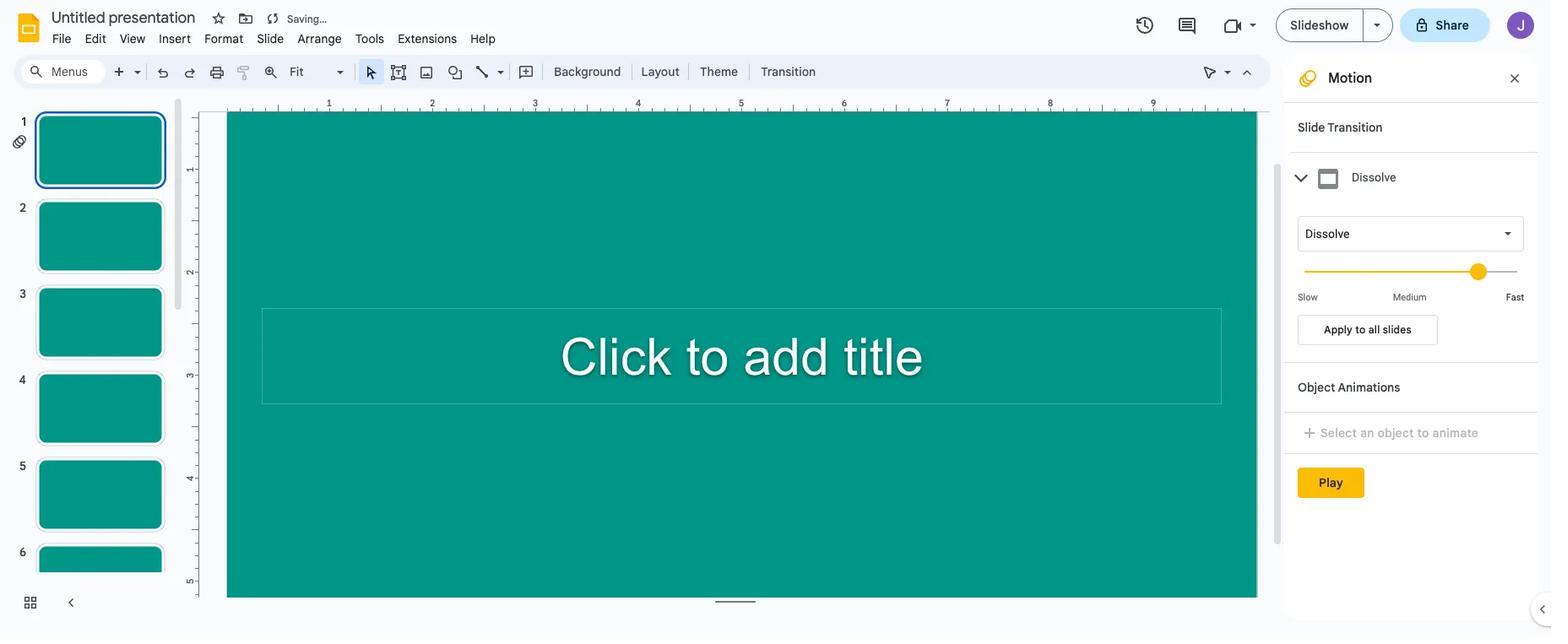Task type: vqa. For each thing, say whether or not it's contained in the screenshot.
Select an object to animate
yes



Task type: locate. For each thing, give the bounding box(es) containing it.
layout
[[641, 64, 680, 79]]

slide
[[257, 31, 284, 46], [1298, 120, 1325, 135]]

view
[[120, 31, 146, 46]]

to right object
[[1418, 426, 1430, 441]]

transition inside button
[[761, 64, 816, 79]]

slide for slide transition
[[1298, 120, 1325, 135]]

background button
[[546, 59, 629, 84]]

object
[[1378, 426, 1415, 441]]

dissolve up slow button
[[1306, 227, 1350, 241]]

dissolve
[[1352, 171, 1397, 184], [1306, 227, 1350, 241]]

1 vertical spatial slide
[[1298, 120, 1325, 135]]

Rename text field
[[46, 7, 205, 27]]

menu bar
[[46, 22, 503, 50]]

medium button
[[1373, 292, 1448, 303]]

slow button
[[1298, 292, 1318, 303]]

layout button
[[636, 59, 685, 84]]

to
[[1356, 323, 1366, 336], [1418, 426, 1430, 441]]

object
[[1298, 380, 1336, 395]]

0 horizontal spatial to
[[1356, 323, 1366, 336]]

0 vertical spatial slide
[[257, 31, 284, 46]]

all
[[1369, 323, 1381, 336]]

background
[[554, 64, 621, 79]]

slow
[[1298, 292, 1318, 303]]

animations
[[1338, 380, 1401, 395]]

menu bar inside menu bar banner
[[46, 22, 503, 50]]

1 horizontal spatial to
[[1418, 426, 1430, 441]]

slide inside motion section
[[1298, 120, 1325, 135]]

motion section
[[1285, 55, 1538, 620]]

dissolve inside tab
[[1352, 171, 1397, 184]]

transition button
[[754, 59, 824, 84]]

0 vertical spatial to
[[1356, 323, 1366, 336]]

edit menu item
[[78, 29, 113, 49]]

1 horizontal spatial dissolve
[[1352, 171, 1397, 184]]

play button
[[1298, 468, 1365, 498]]

select an object to animate button
[[1298, 423, 1490, 443]]

format
[[205, 31, 244, 46]]

0 horizontal spatial slide
[[257, 31, 284, 46]]

transition down motion
[[1328, 120, 1383, 135]]

Zoom text field
[[287, 60, 334, 84]]

0 horizontal spatial dissolve
[[1306, 227, 1350, 241]]

0 vertical spatial transition
[[761, 64, 816, 79]]

theme button
[[693, 59, 746, 84]]

select
[[1321, 426, 1357, 441]]

slider inside 'dissolve' tab panel
[[1298, 252, 1525, 291]]

edit
[[85, 31, 106, 46]]

to left all
[[1356, 323, 1366, 336]]

0 horizontal spatial transition
[[761, 64, 816, 79]]

navigation
[[0, 95, 186, 633]]

dissolve down the slide transition
[[1352, 171, 1397, 184]]

1 vertical spatial dissolve
[[1306, 227, 1350, 241]]

slide for slide
[[257, 31, 284, 46]]

saving… button
[[261, 7, 331, 30]]

apply to all slides button
[[1298, 315, 1438, 345]]

slide inside slide menu item
[[257, 31, 284, 46]]

duration element
[[1298, 252, 1525, 303]]

tools menu item
[[349, 29, 391, 49]]

transition
[[761, 64, 816, 79], [1328, 120, 1383, 135]]

slider
[[1298, 252, 1525, 291]]

slide menu item
[[250, 29, 291, 49]]

an
[[1361, 426, 1375, 441]]

0 vertical spatial dissolve
[[1352, 171, 1397, 184]]

main toolbar
[[105, 59, 825, 84]]

select line image
[[493, 61, 504, 67]]

1 horizontal spatial transition
[[1328, 120, 1383, 135]]

1 horizontal spatial slide
[[1298, 120, 1325, 135]]

1 vertical spatial to
[[1418, 426, 1430, 441]]

1 vertical spatial transition
[[1328, 120, 1383, 135]]

file menu item
[[46, 29, 78, 49]]

dissolve option
[[1306, 226, 1350, 242]]

menu bar containing file
[[46, 22, 503, 50]]

share
[[1436, 18, 1470, 33]]

transition right "theme"
[[761, 64, 816, 79]]



Task type: describe. For each thing, give the bounding box(es) containing it.
new slide with layout image
[[130, 61, 141, 67]]

arrange menu item
[[291, 29, 349, 49]]

tools
[[356, 31, 384, 46]]

slideshow
[[1291, 18, 1349, 33]]

motion application
[[0, 0, 1552, 633]]

insert menu item
[[152, 29, 198, 49]]

extensions
[[398, 31, 457, 46]]

saving…
[[287, 12, 327, 25]]

play
[[1319, 476, 1344, 491]]

file
[[52, 31, 71, 46]]

menu bar banner
[[0, 0, 1552, 633]]

slides
[[1383, 323, 1412, 336]]

select an object to animate
[[1321, 426, 1479, 441]]

animate
[[1433, 426, 1479, 441]]

apply
[[1325, 323, 1353, 336]]

view menu item
[[113, 29, 152, 49]]

slide transition
[[1298, 120, 1383, 135]]

format menu item
[[198, 29, 250, 49]]

insert
[[159, 31, 191, 46]]

slideshow button
[[1277, 8, 1364, 42]]

to inside apply to all slides button
[[1356, 323, 1366, 336]]

help
[[471, 31, 496, 46]]

medium
[[1393, 292, 1427, 303]]

theme
[[700, 64, 738, 79]]

fast
[[1507, 292, 1525, 303]]

extensions menu item
[[391, 29, 464, 49]]

mode and view toolbar
[[1197, 55, 1261, 89]]

help menu item
[[464, 29, 503, 49]]

dissolve inside tab panel
[[1306, 227, 1350, 241]]

dissolve tab panel
[[1291, 204, 1538, 362]]

insert image image
[[417, 60, 436, 84]]

motion
[[1329, 70, 1373, 87]]

presentation options image
[[1374, 24, 1381, 27]]

arrange
[[298, 31, 342, 46]]

fast button
[[1507, 292, 1525, 303]]

to inside select an object to animate button
[[1418, 426, 1430, 441]]

shape image
[[446, 60, 465, 84]]

dissolve tab
[[1291, 152, 1538, 204]]

object animations
[[1298, 380, 1401, 395]]

navigation inside motion application
[[0, 95, 186, 633]]

apply to all slides
[[1325, 323, 1412, 336]]

transition inside motion section
[[1328, 120, 1383, 135]]

Star checkbox
[[207, 7, 231, 30]]

Zoom field
[[285, 60, 351, 84]]

Menus field
[[21, 60, 106, 84]]

share button
[[1400, 8, 1491, 42]]



